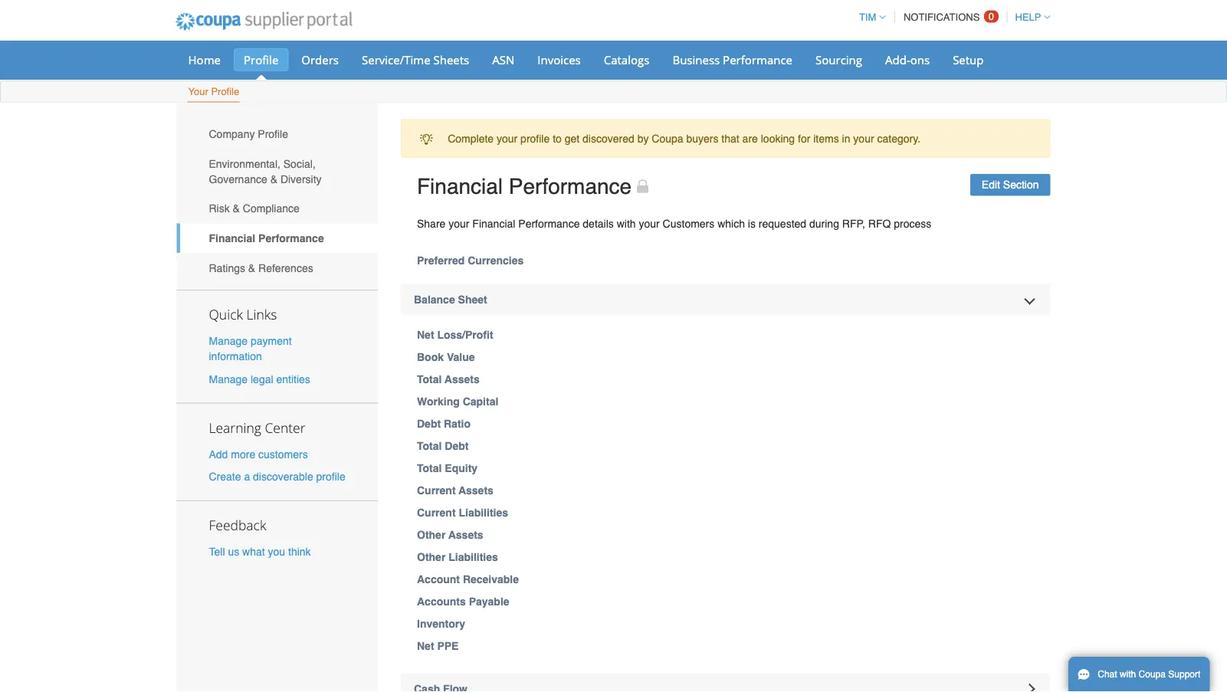Task type: locate. For each thing, give the bounding box(es) containing it.
other up other liabilities
[[417, 529, 446, 541]]

coupa inside button
[[1139, 669, 1166, 680]]

debt down working
[[417, 418, 441, 430]]

accounts payable
[[417, 595, 510, 608]]

company
[[209, 128, 255, 140]]

complete
[[448, 132, 494, 145]]

currencies
[[468, 254, 524, 266]]

financial up currencies
[[473, 217, 516, 230]]

profile up the environmental, social, governance & diversity link
[[258, 128, 288, 140]]

tell us what you think
[[209, 546, 311, 558]]

current down total equity
[[417, 484, 456, 497]]

1 vertical spatial other
[[417, 551, 446, 563]]

1 horizontal spatial coupa
[[1139, 669, 1166, 680]]

complete your profile to get discovered by coupa buyers that are looking for items in your category. alert
[[401, 119, 1051, 158]]

1 vertical spatial financial
[[473, 217, 516, 230]]

performance right business
[[723, 52, 793, 67]]

0 vertical spatial current
[[417, 484, 456, 497]]

your profile link
[[187, 82, 240, 102]]

financial up ratings
[[209, 232, 256, 244]]

home
[[188, 52, 221, 67]]

heading
[[401, 674, 1051, 692]]

assets
[[445, 373, 480, 385], [459, 484, 494, 497], [449, 529, 484, 541]]

account
[[417, 573, 460, 585]]

0 horizontal spatial &
[[233, 203, 240, 215]]

your left customers
[[639, 217, 660, 230]]

ratio
[[444, 418, 471, 430]]

diversity
[[281, 173, 322, 185]]

ratings
[[209, 262, 245, 274]]

risk
[[209, 203, 230, 215]]

1 horizontal spatial &
[[248, 262, 256, 274]]

0 vertical spatial with
[[617, 217, 636, 230]]

& left diversity
[[270, 173, 278, 185]]

1 vertical spatial coupa
[[1139, 669, 1166, 680]]

net
[[417, 329, 434, 341], [417, 640, 434, 652]]

requested
[[759, 217, 807, 230]]

coupa right by
[[652, 132, 684, 145]]

2 vertical spatial profile
[[258, 128, 288, 140]]

customers
[[663, 217, 715, 230]]

during
[[810, 217, 840, 230]]

0 vertical spatial net
[[417, 329, 434, 341]]

ppe
[[437, 640, 459, 652]]

3 total from the top
[[417, 462, 442, 474]]

your
[[497, 132, 518, 145], [854, 132, 875, 145], [449, 217, 470, 230], [639, 217, 660, 230]]

0 vertical spatial financial performance
[[417, 174, 632, 199]]

0 vertical spatial coupa
[[652, 132, 684, 145]]

what
[[242, 546, 265, 558]]

1 vertical spatial manage
[[209, 373, 248, 385]]

that
[[722, 132, 740, 145]]

category.
[[878, 132, 921, 145]]

2 vertical spatial total
[[417, 462, 442, 474]]

information
[[209, 351, 262, 363]]

preferred currencies
[[417, 254, 524, 266]]

1 vertical spatial &
[[233, 203, 240, 215]]

customers
[[258, 448, 308, 460]]

manage down information at the bottom of the page
[[209, 373, 248, 385]]

add-
[[886, 52, 911, 67]]

1 horizontal spatial financial performance
[[417, 174, 632, 199]]

&
[[270, 173, 278, 185], [233, 203, 240, 215], [248, 262, 256, 274]]

& right risk
[[233, 203, 240, 215]]

book value
[[417, 351, 475, 363]]

net ppe
[[417, 640, 459, 652]]

0 horizontal spatial debt
[[417, 418, 441, 430]]

loss/profit
[[437, 329, 494, 341]]

debt down ratio
[[445, 440, 469, 452]]

assets up current liabilities at the bottom of the page
[[459, 484, 494, 497]]

liabilities for other liabilities
[[449, 551, 498, 563]]

2 other from the top
[[417, 551, 446, 563]]

net up book at the left bottom of page
[[417, 329, 434, 341]]

manage
[[209, 335, 248, 347], [209, 373, 248, 385]]

manage legal entities
[[209, 373, 310, 385]]

your right complete
[[497, 132, 518, 145]]

1 vertical spatial profile
[[316, 471, 346, 483]]

manage payment information
[[209, 335, 292, 363]]

0 vertical spatial &
[[270, 173, 278, 185]]

profile for company profile
[[258, 128, 288, 140]]

with
[[617, 217, 636, 230], [1120, 669, 1137, 680]]

2 horizontal spatial &
[[270, 173, 278, 185]]

other up account
[[417, 551, 446, 563]]

0 vertical spatial liabilities
[[459, 507, 508, 519]]

setup
[[953, 52, 984, 67]]

navigation
[[853, 2, 1051, 32]]

0 vertical spatial other
[[417, 529, 446, 541]]

profile right "discoverable"
[[316, 471, 346, 483]]

0 vertical spatial profile
[[521, 132, 550, 145]]

1 vertical spatial debt
[[445, 440, 469, 452]]

1 vertical spatial current
[[417, 507, 456, 519]]

in
[[842, 132, 851, 145]]

company profile link
[[177, 119, 378, 149]]

total down debt ratio
[[417, 440, 442, 452]]

current for current assets
[[417, 484, 456, 497]]

2 manage from the top
[[209, 373, 248, 385]]

1 horizontal spatial profile
[[521, 132, 550, 145]]

profile inside alert
[[521, 132, 550, 145]]

0 horizontal spatial coupa
[[652, 132, 684, 145]]

manage payment information link
[[209, 335, 292, 363]]

you
[[268, 546, 285, 558]]

& right ratings
[[248, 262, 256, 274]]

ratings & references link
[[177, 253, 378, 283]]

assets down current liabilities at the bottom of the page
[[449, 529, 484, 541]]

assets down the value
[[445, 373, 480, 385]]

1 vertical spatial liabilities
[[449, 551, 498, 563]]

profile down coupa supplier portal image
[[244, 52, 279, 67]]

for
[[798, 132, 811, 145]]

manage inside manage payment information
[[209, 335, 248, 347]]

0 vertical spatial assets
[[445, 373, 480, 385]]

tim
[[860, 12, 877, 23]]

compliance
[[243, 203, 300, 215]]

coupa left support
[[1139, 669, 1166, 680]]

1 horizontal spatial debt
[[445, 440, 469, 452]]

looking
[[761, 132, 795, 145]]

1 total from the top
[[417, 373, 442, 385]]

0 horizontal spatial with
[[617, 217, 636, 230]]

profile for your profile
[[211, 86, 239, 97]]

2 current from the top
[[417, 507, 456, 519]]

net left ppe
[[417, 640, 434, 652]]

financial performance down the to
[[417, 174, 632, 199]]

tell
[[209, 546, 225, 558]]

add-ons
[[886, 52, 930, 67]]

2 total from the top
[[417, 440, 442, 452]]

quick
[[209, 306, 243, 324]]

2 vertical spatial assets
[[449, 529, 484, 541]]

0 horizontal spatial financial performance
[[209, 232, 324, 244]]

total down book at the left bottom of page
[[417, 373, 442, 385]]

1 manage from the top
[[209, 335, 248, 347]]

social,
[[284, 158, 316, 170]]

financial performance down compliance
[[209, 232, 324, 244]]

& for references
[[248, 262, 256, 274]]

discoverable
[[253, 471, 313, 483]]

1 vertical spatial total
[[417, 440, 442, 452]]

liabilities down current assets
[[459, 507, 508, 519]]

1 vertical spatial net
[[417, 640, 434, 652]]

setup link
[[943, 48, 994, 71]]

1 vertical spatial profile
[[211, 86, 239, 97]]

1 vertical spatial assets
[[459, 484, 494, 497]]

details
[[583, 217, 614, 230]]

value
[[447, 351, 475, 363]]

help link
[[1009, 12, 1051, 23]]

service/time sheets link
[[352, 48, 479, 71]]

total down total debt
[[417, 462, 442, 474]]

learning center
[[209, 419, 306, 437]]

legal
[[251, 373, 273, 385]]

other assets
[[417, 529, 484, 541]]

0 vertical spatial total
[[417, 373, 442, 385]]

0 horizontal spatial profile
[[316, 471, 346, 483]]

net for net loss/profit
[[417, 329, 434, 341]]

assets for current assets
[[459, 484, 494, 497]]

1 vertical spatial with
[[1120, 669, 1137, 680]]

manage for manage legal entities
[[209, 373, 248, 385]]

performance inside "link"
[[723, 52, 793, 67]]

manage up information at the bottom of the page
[[209, 335, 248, 347]]

current up the other assets
[[417, 507, 456, 519]]

orders link
[[292, 48, 349, 71]]

1 horizontal spatial with
[[1120, 669, 1137, 680]]

1 other from the top
[[417, 529, 446, 541]]

service/time sheets
[[362, 52, 469, 67]]

profile left the to
[[521, 132, 550, 145]]

1 vertical spatial financial performance
[[209, 232, 324, 244]]

0 vertical spatial manage
[[209, 335, 248, 347]]

performance up details
[[509, 174, 632, 199]]

financial up share
[[417, 174, 503, 199]]

with right details
[[617, 217, 636, 230]]

1 current from the top
[[417, 484, 456, 497]]

tell us what you think button
[[209, 544, 311, 560]]

your profile
[[188, 86, 239, 97]]

1 net from the top
[[417, 329, 434, 341]]

create a discoverable profile link
[[209, 471, 346, 483]]

which
[[718, 217, 745, 230]]

other
[[417, 529, 446, 541], [417, 551, 446, 563]]

profile right your
[[211, 86, 239, 97]]

chat with coupa support
[[1098, 669, 1201, 680]]

0 vertical spatial debt
[[417, 418, 441, 430]]

service/time
[[362, 52, 431, 67]]

share your financial performance details with your customers which is requested during rfp, rfq process
[[417, 217, 932, 230]]

catalogs link
[[594, 48, 660, 71]]

2 net from the top
[[417, 640, 434, 652]]

learning
[[209, 419, 261, 437]]

0 vertical spatial financial
[[417, 174, 503, 199]]

with right chat
[[1120, 669, 1137, 680]]

a
[[244, 471, 250, 483]]

total
[[417, 373, 442, 385], [417, 440, 442, 452], [417, 462, 442, 474]]

2 vertical spatial &
[[248, 262, 256, 274]]

liabilities up account receivable
[[449, 551, 498, 563]]



Task type: vqa. For each thing, say whether or not it's contained in the screenshot.
the Net associated with Net PPE
yes



Task type: describe. For each thing, give the bounding box(es) containing it.
performance up references
[[258, 232, 324, 244]]

edit
[[982, 179, 1001, 191]]

asn link
[[483, 48, 525, 71]]

company profile
[[209, 128, 288, 140]]

buyers
[[687, 132, 719, 145]]

share
[[417, 217, 446, 230]]

current assets
[[417, 484, 494, 497]]

ratings & references
[[209, 262, 313, 274]]

environmental, social, governance & diversity
[[209, 158, 322, 185]]

sourcing link
[[806, 48, 873, 71]]

other for other assets
[[417, 529, 446, 541]]

performance left details
[[519, 217, 580, 230]]

0 vertical spatial profile
[[244, 52, 279, 67]]

net for net ppe
[[417, 640, 434, 652]]

think
[[288, 546, 311, 558]]

catalogs
[[604, 52, 650, 67]]

working capital
[[417, 395, 499, 408]]

business performance
[[673, 52, 793, 67]]

rfq
[[869, 217, 891, 230]]

environmental,
[[209, 158, 281, 170]]

sheet
[[458, 293, 487, 306]]

receivable
[[463, 573, 519, 585]]

book
[[417, 351, 444, 363]]

assets for total assets
[[445, 373, 480, 385]]

process
[[894, 217, 932, 230]]

payable
[[469, 595, 510, 608]]

& inside the environmental, social, governance & diversity
[[270, 173, 278, 185]]

liabilities for current liabilities
[[459, 507, 508, 519]]

with inside button
[[1120, 669, 1137, 680]]

add more customers link
[[209, 448, 308, 460]]

invoices link
[[528, 48, 591, 71]]

complete your profile to get discovered by coupa buyers that are looking for items in your category.
[[448, 132, 921, 145]]

manage for manage payment information
[[209, 335, 248, 347]]

balance sheet button
[[401, 284, 1051, 315]]

is
[[748, 217, 756, 230]]

get
[[565, 132, 580, 145]]

0
[[989, 11, 995, 22]]

us
[[228, 546, 239, 558]]

orders
[[302, 52, 339, 67]]

risk & compliance
[[209, 203, 300, 215]]

your right in
[[854, 132, 875, 145]]

by
[[638, 132, 649, 145]]

home link
[[178, 48, 231, 71]]

section
[[1004, 179, 1039, 191]]

coupa supplier portal image
[[165, 2, 363, 41]]

edit section
[[982, 179, 1039, 191]]

balance
[[414, 293, 455, 306]]

total for total assets
[[417, 373, 442, 385]]

total for total equity
[[417, 462, 442, 474]]

chat with coupa support button
[[1069, 657, 1210, 692]]

add more customers
[[209, 448, 308, 460]]

total debt
[[417, 440, 469, 452]]

create
[[209, 471, 241, 483]]

2 vertical spatial financial
[[209, 232, 256, 244]]

coupa inside alert
[[652, 132, 684, 145]]

risk & compliance link
[[177, 194, 378, 224]]

add-ons link
[[876, 48, 940, 71]]

notifications
[[904, 12, 980, 23]]

debt ratio
[[417, 418, 471, 430]]

navigation containing notifications 0
[[853, 2, 1051, 32]]

chat
[[1098, 669, 1118, 680]]

notifications 0
[[904, 11, 995, 23]]

preferred
[[417, 254, 465, 266]]

ons
[[911, 52, 930, 67]]

balance sheet heading
[[401, 284, 1051, 315]]

current for current liabilities
[[417, 507, 456, 519]]

add
[[209, 448, 228, 460]]

your
[[188, 86, 208, 97]]

business
[[673, 52, 720, 67]]

rfp,
[[843, 217, 866, 230]]

entities
[[276, 373, 310, 385]]

discovered
[[583, 132, 635, 145]]

your right share
[[449, 217, 470, 230]]

invoices
[[538, 52, 581, 67]]

assets for other assets
[[449, 529, 484, 541]]

& for compliance
[[233, 203, 240, 215]]

equity
[[445, 462, 478, 474]]

sheets
[[434, 52, 469, 67]]

financial performance link
[[177, 224, 378, 253]]

payment
[[251, 335, 292, 347]]

business performance link
[[663, 48, 803, 71]]

balance sheet
[[414, 293, 487, 306]]

total for total debt
[[417, 440, 442, 452]]

quick links
[[209, 306, 277, 324]]

other for other liabilities
[[417, 551, 446, 563]]

net loss/profit
[[417, 329, 494, 341]]

asn
[[492, 52, 515, 67]]

edit section link
[[971, 174, 1051, 196]]

working
[[417, 395, 460, 408]]

other liabilities
[[417, 551, 498, 563]]

tim link
[[853, 12, 886, 23]]

total assets
[[417, 373, 480, 385]]

sourcing
[[816, 52, 863, 67]]

links
[[247, 306, 277, 324]]

more
[[231, 448, 256, 460]]



